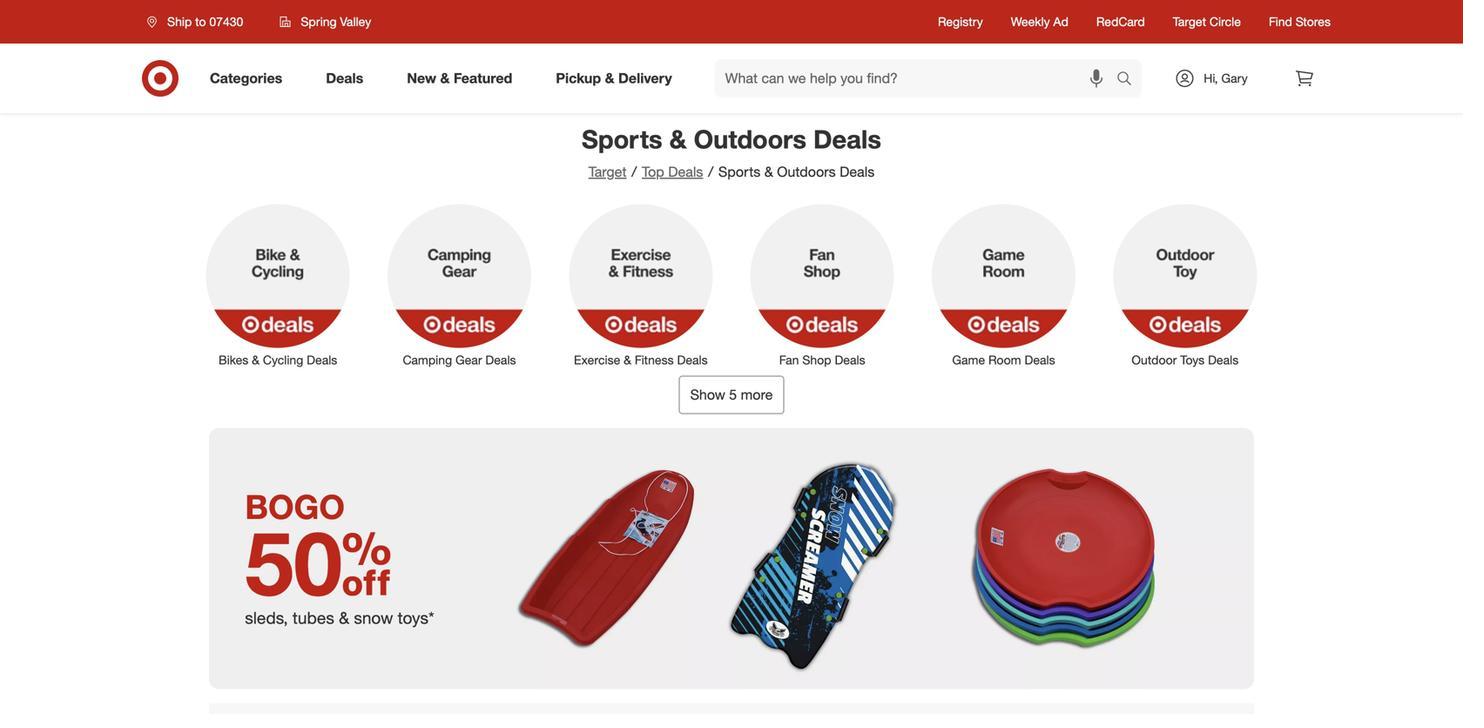 Task type: describe. For each thing, give the bounding box(es) containing it.
fan shop deals link
[[739, 201, 906, 369]]

registry
[[938, 14, 983, 29]]

sleds,
[[245, 608, 288, 628]]

search button
[[1109, 59, 1151, 101]]

show 5 more
[[690, 386, 773, 403]]

top
[[642, 163, 664, 180]]

50
[[245, 509, 392, 616]]

stores
[[1296, 14, 1331, 29]]

show 5 more button
[[679, 376, 784, 414]]

camping gear deals link
[[376, 201, 543, 369]]

show
[[690, 386, 725, 403]]

featured
[[454, 70, 512, 87]]

spring valley button
[[269, 6, 383, 37]]

game room deals link
[[920, 201, 1088, 369]]

target circle
[[1173, 14, 1241, 29]]

camping gear deals
[[403, 352, 516, 368]]

find stores link
[[1269, 13, 1331, 30]]

search
[[1109, 71, 1151, 88]]

pickup & delivery link
[[541, 59, 694, 98]]

delivery
[[618, 70, 672, 87]]

exercise & fitness deals
[[574, 352, 708, 368]]

pickup
[[556, 70, 601, 87]]

outdoor toys deals link
[[1101, 201, 1269, 369]]

fitness
[[635, 352, 674, 368]]

1 horizontal spatial sports
[[718, 163, 761, 180]]

ad
[[1053, 14, 1069, 29]]

to
[[195, 14, 206, 29]]

game
[[952, 352, 985, 368]]

5
[[729, 386, 737, 403]]

categories link
[[195, 59, 304, 98]]

deals link
[[311, 59, 385, 98]]

bogo
[[245, 486, 345, 527]]

fan
[[779, 352, 799, 368]]

gear
[[456, 352, 482, 368]]

ship
[[167, 14, 192, 29]]

game room deals
[[952, 352, 1055, 368]]

cycling
[[263, 352, 303, 368]]

more
[[741, 386, 773, 403]]

redcard link
[[1096, 13, 1145, 30]]

room
[[989, 352, 1021, 368]]

toys
[[1180, 352, 1205, 368]]

exercise
[[574, 352, 620, 368]]

top deals link
[[642, 163, 703, 180]]

bikes & cycling deals link
[[194, 201, 362, 369]]

toys*
[[398, 608, 434, 628]]

outdoor
[[1132, 352, 1177, 368]]

weekly
[[1011, 14, 1050, 29]]

07430
[[209, 14, 243, 29]]

spring
[[301, 14, 337, 29]]

categories
[[210, 70, 282, 87]]

target for target
[[589, 163, 627, 180]]

weekly ad
[[1011, 14, 1069, 29]]



Task type: vqa. For each thing, say whether or not it's contained in the screenshot.
point
no



Task type: locate. For each thing, give the bounding box(es) containing it.
0 horizontal spatial target
[[589, 163, 627, 180]]

new & featured
[[407, 70, 512, 87]]

target left top at the left top
[[589, 163, 627, 180]]

target
[[1173, 14, 1206, 29], [589, 163, 627, 180]]

registry link
[[938, 13, 983, 30]]

target link
[[589, 163, 627, 180]]

0 vertical spatial sports & outdoors deals
[[582, 124, 881, 155]]

new & featured link
[[392, 59, 534, 98]]

0 vertical spatial target
[[1173, 14, 1206, 29]]

ship to 07430
[[167, 14, 243, 29]]

spring valley
[[301, 14, 371, 29]]

target circle link
[[1173, 13, 1241, 30]]

0 vertical spatial sports
[[582, 124, 662, 155]]

outdoor toys deals
[[1132, 352, 1239, 368]]

redcard
[[1096, 14, 1145, 29]]

weekly ad link
[[1011, 13, 1069, 30]]

1 vertical spatial target
[[589, 163, 627, 180]]

find
[[1269, 14, 1292, 29]]

outdoors
[[694, 124, 806, 155], [777, 163, 836, 180]]

sports right top deals link
[[718, 163, 761, 180]]

1 vertical spatial sports & outdoors deals
[[718, 163, 875, 180]]

hi, gary
[[1204, 71, 1248, 86]]

valley
[[340, 14, 371, 29]]

1 horizontal spatial target
[[1173, 14, 1206, 29]]

tubes
[[293, 608, 334, 628]]

target left circle
[[1173, 14, 1206, 29]]

fan shop deals
[[779, 352, 865, 368]]

new
[[407, 70, 436, 87]]

hi,
[[1204, 71, 1218, 86]]

0 horizontal spatial sports
[[582, 124, 662, 155]]

ship to 07430 button
[[136, 6, 262, 37]]

0 vertical spatial outdoors
[[694, 124, 806, 155]]

sports up target link
[[582, 124, 662, 155]]

target inside "link"
[[1173, 14, 1206, 29]]

camping
[[403, 352, 452, 368]]

What can we help you find? suggestions appear below search field
[[715, 59, 1121, 98]]

sports
[[582, 124, 662, 155], [718, 163, 761, 180]]

1 vertical spatial sports
[[718, 163, 761, 180]]

carousel region
[[209, 703, 1254, 714]]

shop
[[802, 352, 831, 368]]

1 vertical spatial outdoors
[[777, 163, 836, 180]]

&
[[440, 70, 450, 87], [605, 70, 615, 87], [669, 124, 687, 155], [764, 163, 773, 180], [252, 352, 260, 368], [624, 352, 631, 368], [339, 608, 349, 628]]

bikes & cycling deals
[[219, 352, 337, 368]]

exercise & fitness deals link
[[557, 201, 725, 369]]

find stores
[[1269, 14, 1331, 29]]

bikes
[[219, 352, 248, 368]]

gary
[[1221, 71, 1248, 86]]

top deals
[[642, 163, 703, 180]]

circle
[[1210, 14, 1241, 29]]

deals
[[326, 70, 363, 87], [813, 124, 881, 155], [668, 163, 703, 180], [840, 163, 875, 180], [307, 352, 337, 368], [485, 352, 516, 368], [677, 352, 708, 368], [835, 352, 865, 368], [1025, 352, 1055, 368], [1208, 352, 1239, 368]]

sports & outdoors deals
[[582, 124, 881, 155], [718, 163, 875, 180]]

target for target circle
[[1173, 14, 1206, 29]]

pickup & delivery
[[556, 70, 672, 87]]

snow
[[354, 608, 393, 628]]

sleds, tubes & snow toys*
[[245, 608, 434, 628]]



